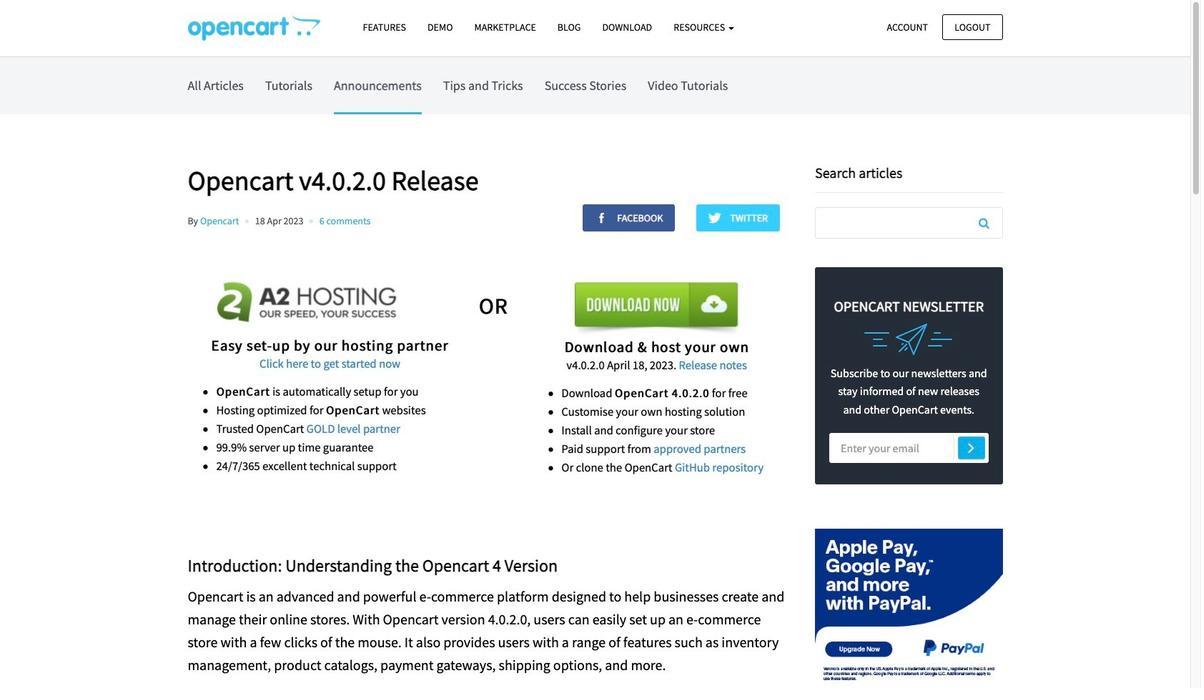 Task type: vqa. For each thing, say whether or not it's contained in the screenshot.
social facebook icon
yes



Task type: locate. For each thing, give the bounding box(es) containing it.
social facebook image
[[595, 211, 615, 224]]

None text field
[[816, 208, 1002, 238]]

social twitter image
[[708, 211, 728, 224]]



Task type: describe. For each thing, give the bounding box(es) containing it.
paypal blog image
[[815, 514, 1003, 689]]

opencart v4.0.2.0 release image
[[188, 15, 320, 41]]

Enter your email text field
[[830, 434, 989, 464]]

search image
[[979, 217, 990, 229]]

angle right image
[[968, 439, 975, 456]]



